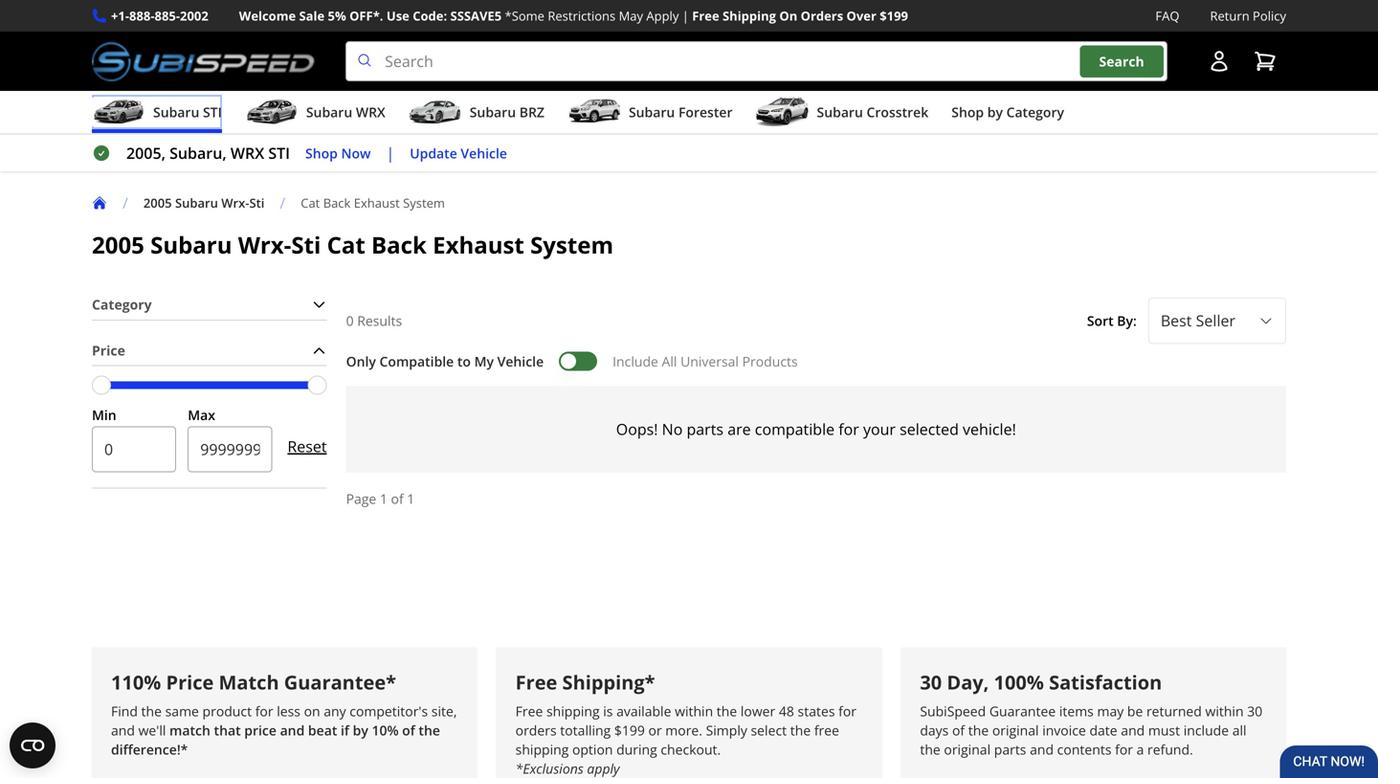 Task type: locate. For each thing, give the bounding box(es) containing it.
subaru down 2005 subaru wrx-sti
[[150, 229, 232, 261]]

0 vertical spatial parts
[[687, 419, 724, 440]]

1 horizontal spatial wrx
[[356, 103, 386, 121]]

subaru inside subaru wrx dropdown button
[[306, 103, 353, 121]]

may
[[619, 7, 644, 24]]

open widget image
[[10, 723, 56, 769]]

over
[[847, 7, 877, 24]]

1 within from the left
[[675, 703, 714, 721]]

*exclusions
[[516, 760, 584, 778]]

1 horizontal spatial parts
[[995, 741, 1027, 759]]

subispeed
[[921, 703, 987, 721]]

wrx- down 2005, subaru, wrx sti
[[221, 195, 249, 212]]

on
[[780, 7, 798, 24]]

page
[[346, 490, 377, 508]]

subaru down 'subaru,'
[[175, 195, 218, 212]]

subaru up shop now
[[306, 103, 353, 121]]

0 vertical spatial $199
[[880, 7, 909, 24]]

subaru right a subaru crosstrek thumbnail image
[[817, 103, 864, 121]]

price
[[244, 722, 277, 740]]

$199 right over
[[880, 7, 909, 24]]

2 vertical spatial free
[[516, 703, 543, 721]]

subaru
[[175, 195, 218, 212], [150, 229, 232, 261]]

0 horizontal spatial cat
[[301, 195, 320, 212]]

exhaust
[[354, 195, 400, 212], [433, 229, 525, 261]]

by right if
[[353, 722, 368, 740]]

for up price
[[255, 703, 273, 721]]

Min text field
[[92, 426, 176, 472]]

for inside 30 day, 100% satisfaction subispeed guarantee items may be returned within 30 days of the original invoice date and must include all the original parts and contents for a refund.
[[1116, 741, 1134, 759]]

1 vertical spatial sti
[[268, 143, 290, 163]]

0 vertical spatial sti
[[203, 103, 222, 121]]

and down find
[[111, 722, 135, 740]]

0 horizontal spatial within
[[675, 703, 714, 721]]

3 subaru from the left
[[470, 103, 516, 121]]

original down days at the right bottom of page
[[945, 741, 991, 759]]

0 vertical spatial wrx
[[356, 103, 386, 121]]

30 right returned
[[1248, 703, 1263, 721]]

1 vertical spatial parts
[[995, 741, 1027, 759]]

crosstrek
[[867, 103, 929, 121]]

2005 down home image
[[92, 229, 144, 261]]

0 horizontal spatial back
[[323, 195, 351, 212]]

0 horizontal spatial parts
[[687, 419, 724, 440]]

price up the 'minimum' slider
[[92, 341, 125, 359]]

subaru for 2005 subaru wrx-sti cat back exhaust system
[[150, 229, 232, 261]]

sort by:
[[1088, 312, 1137, 330]]

1 horizontal spatial 30
[[1248, 703, 1263, 721]]

parts inside 30 day, 100% satisfaction subispeed guarantee items may be returned within 30 days of the original invoice date and must include all the original parts and contents for a refund.
[[995, 741, 1027, 759]]

0 vertical spatial vehicle
[[461, 144, 507, 162]]

2005 subaru wrx-sti link
[[144, 195, 280, 212], [144, 195, 265, 212]]

0 vertical spatial original
[[993, 722, 1039, 740]]

products
[[743, 352, 798, 370]]

1 vertical spatial subaru
[[150, 229, 232, 261]]

by inside match that price and beat if by 10% of the difference!*
[[353, 722, 368, 740]]

orders
[[516, 722, 557, 740]]

0 horizontal spatial /
[[123, 193, 128, 213]]

0 horizontal spatial exhaust
[[354, 195, 400, 212]]

1 vertical spatial wrx
[[231, 143, 264, 163]]

price up same
[[166, 670, 214, 696]]

welcome sale 5% off*. use code: sssave5 *some restrictions may apply | free shipping on orders over $199
[[239, 7, 909, 24]]

0 vertical spatial subaru
[[175, 195, 218, 212]]

2 within from the left
[[1206, 703, 1244, 721]]

1 vertical spatial sti
[[291, 229, 321, 261]]

subaru inside subaru sti dropdown button
[[153, 103, 200, 121]]

faq link
[[1156, 6, 1180, 26]]

0
[[346, 312, 354, 330]]

2005 for 2005 subaru wrx-sti cat back exhaust system
[[92, 229, 144, 261]]

return policy link
[[1211, 6, 1287, 26]]

1 horizontal spatial sti
[[291, 229, 321, 261]]

apply
[[587, 760, 620, 778]]

2 subaru from the left
[[306, 103, 353, 121]]

back
[[323, 195, 351, 212], [372, 229, 427, 261]]

1 horizontal spatial $199
[[880, 7, 909, 24]]

sti
[[203, 103, 222, 121], [268, 143, 290, 163]]

find the same product for less on any competitor's site, and we'll
[[111, 703, 457, 740]]

of
[[391, 490, 404, 508], [402, 722, 415, 740], [953, 722, 965, 740]]

5%
[[328, 7, 346, 24]]

$199 up during
[[615, 722, 645, 740]]

0 vertical spatial |
[[682, 7, 689, 24]]

competitor's
[[350, 703, 428, 721]]

0 vertical spatial price
[[92, 341, 125, 359]]

1 1 from the left
[[380, 490, 388, 508]]

|
[[682, 7, 689, 24], [386, 143, 395, 163]]

search button
[[1081, 45, 1164, 77]]

vehicle down subaru brz dropdown button
[[461, 144, 507, 162]]

0 horizontal spatial sti
[[203, 103, 222, 121]]

update vehicle button
[[410, 142, 507, 164]]

parts down guarantee
[[995, 741, 1027, 759]]

885-
[[155, 7, 180, 24]]

subispeed logo image
[[92, 41, 315, 82]]

exhaust up 2005 subaru wrx-sti cat back exhaust system
[[354, 195, 400, 212]]

| right apply
[[682, 7, 689, 24]]

1 horizontal spatial cat
[[327, 229, 366, 261]]

0 horizontal spatial original
[[945, 741, 991, 759]]

1 horizontal spatial /
[[280, 193, 286, 213]]

selected
[[900, 419, 959, 440]]

+1-
[[111, 7, 129, 24]]

items
[[1060, 703, 1094, 721]]

within up all
[[1206, 703, 1244, 721]]

shop by category
[[952, 103, 1065, 121]]

a subaru wrx thumbnail image image
[[245, 98, 299, 127]]

shop left category
[[952, 103, 984, 121]]

by
[[988, 103, 1003, 121], [353, 722, 368, 740]]

1 vertical spatial by
[[353, 722, 368, 740]]

difference!*
[[111, 741, 188, 759]]

original down guarantee
[[993, 722, 1039, 740]]

faq
[[1156, 7, 1180, 24]]

subaru for subaru crosstrek
[[817, 103, 864, 121]]

0 vertical spatial wrx-
[[221, 195, 249, 212]]

cat back exhaust system
[[301, 195, 445, 212]]

satisfaction
[[1050, 670, 1163, 696]]

subaru up 'subaru,'
[[153, 103, 200, 121]]

shipping down orders
[[516, 741, 569, 759]]

subaru for subaru forester
[[629, 103, 675, 121]]

within up more.
[[675, 703, 714, 721]]

1 horizontal spatial 1
[[407, 490, 415, 508]]

0 horizontal spatial by
[[353, 722, 368, 740]]

2005 down 2005,
[[144, 195, 172, 212]]

wrx- down 2005 subaru wrx-sti
[[238, 229, 291, 261]]

for left your
[[839, 419, 860, 440]]

lower
[[741, 703, 776, 721]]

for inside find the same product for less on any competitor's site, and we'll
[[255, 703, 273, 721]]

must
[[1149, 722, 1181, 740]]

sti down 2005, subaru, wrx sti
[[249, 195, 265, 212]]

invoice
[[1043, 722, 1087, 740]]

match
[[219, 670, 279, 696]]

of down subispeed
[[953, 722, 965, 740]]

1 horizontal spatial within
[[1206, 703, 1244, 721]]

1 subaru from the left
[[153, 103, 200, 121]]

free
[[693, 7, 720, 24], [516, 670, 558, 696], [516, 703, 543, 721]]

sti for 2005 subaru wrx-sti cat back exhaust system
[[291, 229, 321, 261]]

cat down shop now 'link'
[[301, 195, 320, 212]]

30
[[921, 670, 942, 696], [1248, 703, 1263, 721]]

wrx up now
[[356, 103, 386, 121]]

subaru inside subaru brz dropdown button
[[470, 103, 516, 121]]

0 horizontal spatial sti
[[249, 195, 265, 212]]

0 horizontal spatial system
[[403, 195, 445, 212]]

subaru inside subaru forester 'dropdown button'
[[629, 103, 675, 121]]

0 vertical spatial 2005
[[144, 195, 172, 212]]

1 horizontal spatial sti
[[268, 143, 290, 163]]

1 horizontal spatial exhaust
[[433, 229, 525, 261]]

same
[[165, 703, 199, 721]]

shop inside dropdown button
[[952, 103, 984, 121]]

1 vertical spatial price
[[166, 670, 214, 696]]

cat back exhaust system link
[[301, 195, 461, 212]]

1 vertical spatial shop
[[306, 144, 338, 162]]

your
[[864, 419, 896, 440]]

wrx
[[356, 103, 386, 121], [231, 143, 264, 163]]

the inside match that price and beat if by 10% of the difference!*
[[419, 722, 440, 740]]

0 horizontal spatial 30
[[921, 670, 942, 696]]

/ right home image
[[123, 193, 128, 213]]

1 vertical spatial original
[[945, 741, 991, 759]]

0 horizontal spatial 1
[[380, 490, 388, 508]]

1 vertical spatial back
[[372, 229, 427, 261]]

sti
[[249, 195, 265, 212], [291, 229, 321, 261]]

5 subaru from the left
[[817, 103, 864, 121]]

include
[[1184, 722, 1230, 740]]

1 vertical spatial wrx-
[[238, 229, 291, 261]]

category
[[1007, 103, 1065, 121]]

the up we'll
[[141, 703, 162, 721]]

day,
[[947, 670, 990, 696]]

sti down a subaru wrx thumbnail image
[[268, 143, 290, 163]]

vehicle inside button
[[461, 144, 507, 162]]

on
[[304, 703, 320, 721]]

| right now
[[386, 143, 395, 163]]

less
[[277, 703, 301, 721]]

back down cat back exhaust system link
[[372, 229, 427, 261]]

wrx inside subaru wrx dropdown button
[[356, 103, 386, 121]]

and inside match that price and beat if by 10% of the difference!*
[[280, 722, 305, 740]]

my
[[475, 352, 494, 370]]

48
[[779, 703, 795, 721]]

1 horizontal spatial back
[[372, 229, 427, 261]]

by left category
[[988, 103, 1003, 121]]

back up 2005 subaru wrx-sti cat back exhaust system
[[323, 195, 351, 212]]

restrictions
[[548, 7, 616, 24]]

sti down cat back exhaust system
[[291, 229, 321, 261]]

subaru wrx
[[306, 103, 386, 121]]

guarantee*
[[284, 670, 396, 696]]

1 vertical spatial 2005
[[92, 229, 144, 261]]

2 / from the left
[[280, 193, 286, 213]]

of right 10%
[[402, 722, 415, 740]]

1 vertical spatial $199
[[615, 722, 645, 740]]

for inside free shipping* free shipping is available within the lower 48 states for orders totalling $199 or more. simply select the free shipping option during checkout. *exclusions apply
[[839, 703, 857, 721]]

more.
[[666, 722, 703, 740]]

the down site, on the bottom
[[419, 722, 440, 740]]

code:
[[413, 7, 447, 24]]

and
[[111, 722, 135, 740], [280, 722, 305, 740], [1122, 722, 1145, 740], [1030, 741, 1054, 759]]

subaru left the brz
[[470, 103, 516, 121]]

2002
[[180, 7, 209, 24]]

during
[[617, 741, 658, 759]]

within inside free shipping* free shipping is available within the lower 48 states for orders totalling $199 or more. simply select the free shipping option during checkout. *exclusions apply
[[675, 703, 714, 721]]

exhaust down update vehicle button
[[433, 229, 525, 261]]

1 vertical spatial vehicle
[[498, 352, 544, 370]]

be
[[1128, 703, 1144, 721]]

1 / from the left
[[123, 193, 128, 213]]

date
[[1090, 722, 1118, 740]]

and down 'invoice'
[[1030, 741, 1054, 759]]

0 horizontal spatial price
[[92, 341, 125, 359]]

within
[[675, 703, 714, 721], [1206, 703, 1244, 721]]

1 vertical spatial system
[[531, 229, 614, 261]]

shop inside 'link'
[[306, 144, 338, 162]]

1 horizontal spatial original
[[993, 722, 1039, 740]]

and down less
[[280, 722, 305, 740]]

30 up subispeed
[[921, 670, 942, 696]]

a
[[1137, 741, 1145, 759]]

1 vertical spatial cat
[[327, 229, 366, 261]]

sti up 2005, subaru, wrx sti
[[203, 103, 222, 121]]

vehicle right my in the left top of the page
[[498, 352, 544, 370]]

the down subispeed
[[969, 722, 989, 740]]

2 1 from the left
[[407, 490, 415, 508]]

0 vertical spatial shop
[[952, 103, 984, 121]]

0 vertical spatial shipping
[[547, 703, 600, 721]]

0 horizontal spatial shop
[[306, 144, 338, 162]]

0 vertical spatial by
[[988, 103, 1003, 121]]

search input field
[[346, 41, 1168, 82]]

0 vertical spatial cat
[[301, 195, 320, 212]]

wrx down a subaru wrx thumbnail image
[[231, 143, 264, 163]]

shop left now
[[306, 144, 338, 162]]

no
[[662, 419, 683, 440]]

1 horizontal spatial shop
[[952, 103, 984, 121]]

Max text field
[[188, 426, 272, 472]]

for left 'a'
[[1116, 741, 1134, 759]]

/ right 2005 subaru wrx-sti
[[280, 193, 286, 213]]

shipping up totalling on the left bottom of the page
[[547, 703, 600, 721]]

1 vertical spatial shipping
[[516, 741, 569, 759]]

subaru for 2005 subaru wrx-sti
[[175, 195, 218, 212]]

888-
[[129, 7, 155, 24]]

and down be
[[1122, 722, 1145, 740]]

beat
[[308, 722, 337, 740]]

subaru,
[[170, 143, 227, 163]]

subaru left forester
[[629, 103, 675, 121]]

cat down cat back exhaust system
[[327, 229, 366, 261]]

0 vertical spatial sti
[[249, 195, 265, 212]]

compatible
[[380, 352, 454, 370]]

0 horizontal spatial $199
[[615, 722, 645, 740]]

subaru inside 'dropdown button'
[[817, 103, 864, 121]]

the
[[141, 703, 162, 721], [717, 703, 738, 721], [419, 722, 440, 740], [791, 722, 811, 740], [969, 722, 989, 740], [921, 741, 941, 759]]

4 subaru from the left
[[629, 103, 675, 121]]

vehicle
[[461, 144, 507, 162], [498, 352, 544, 370]]

0 horizontal spatial |
[[386, 143, 395, 163]]

parts right the no
[[687, 419, 724, 440]]

the inside find the same product for less on any competitor's site, and we'll
[[141, 703, 162, 721]]

for up the free
[[839, 703, 857, 721]]

1 horizontal spatial by
[[988, 103, 1003, 121]]



Task type: describe. For each thing, give the bounding box(es) containing it.
update
[[410, 144, 458, 162]]

2005 subaru wrx-sti cat back exhaust system
[[92, 229, 614, 261]]

apply
[[647, 7, 679, 24]]

subaru for subaru sti
[[153, 103, 200, 121]]

1 horizontal spatial price
[[166, 670, 214, 696]]

of right page
[[391, 490, 404, 508]]

the down days at the right bottom of page
[[921, 741, 941, 759]]

subaru for subaru brz
[[470, 103, 516, 121]]

a subaru brz thumbnail image image
[[409, 98, 462, 127]]

subaru forester button
[[568, 95, 733, 133]]

we'll
[[138, 722, 166, 740]]

page 1 of 1
[[346, 490, 415, 508]]

a subaru sti thumbnail image image
[[92, 98, 146, 127]]

wrx- for 2005 subaru wrx-sti cat back exhaust system
[[238, 229, 291, 261]]

button image
[[1208, 50, 1231, 73]]

by:
[[1118, 312, 1137, 330]]

the up simply
[[717, 703, 738, 721]]

include
[[613, 352, 659, 370]]

0 vertical spatial back
[[323, 195, 351, 212]]

+1-888-885-2002
[[111, 7, 209, 24]]

110%
[[111, 670, 161, 696]]

subaru brz button
[[409, 95, 545, 133]]

sti for 2005 subaru wrx-sti
[[249, 195, 265, 212]]

site,
[[432, 703, 457, 721]]

1 horizontal spatial system
[[531, 229, 614, 261]]

forester
[[679, 103, 733, 121]]

orders
[[801, 7, 844, 24]]

0 vertical spatial exhaust
[[354, 195, 400, 212]]

1 horizontal spatial |
[[682, 7, 689, 24]]

wrx- for 2005 subaru wrx-sti
[[221, 195, 249, 212]]

sssave5
[[451, 7, 502, 24]]

contents
[[1058, 741, 1112, 759]]

vehicle!
[[963, 419, 1017, 440]]

1 vertical spatial 30
[[1248, 703, 1263, 721]]

of inside 30 day, 100% satisfaction subispeed guarantee items may be returned within 30 days of the original invoice date and must include all the original parts and contents for a refund.
[[953, 722, 965, 740]]

0 results
[[346, 312, 402, 330]]

search
[[1100, 52, 1145, 70]]

returned
[[1147, 703, 1203, 721]]

sti inside dropdown button
[[203, 103, 222, 121]]

only compatible to my vehicle
[[346, 352, 544, 370]]

reset button
[[288, 424, 327, 470]]

2005 for 2005 subaru wrx-sti
[[144, 195, 172, 212]]

if
[[341, 722, 349, 740]]

a subaru crosstrek thumbnail image image
[[756, 98, 810, 127]]

0 horizontal spatial wrx
[[231, 143, 264, 163]]

subaru forester
[[629, 103, 733, 121]]

guarantee
[[990, 703, 1056, 721]]

checkout.
[[661, 741, 721, 759]]

oops! no parts are compatible for your selected vehicle!
[[616, 419, 1017, 440]]

0 vertical spatial 30
[[921, 670, 942, 696]]

any
[[324, 703, 346, 721]]

all
[[662, 352, 677, 370]]

of inside match that price and beat if by 10% of the difference!*
[[402, 722, 415, 740]]

category
[[92, 296, 152, 314]]

results
[[357, 312, 402, 330]]

a subaru forester thumbnail image image
[[568, 98, 621, 127]]

price inside dropdown button
[[92, 341, 125, 359]]

select... image
[[1259, 313, 1275, 329]]

simply
[[706, 722, 748, 740]]

is
[[604, 703, 613, 721]]

and inside find the same product for less on any competitor's site, and we'll
[[111, 722, 135, 740]]

days
[[921, 722, 949, 740]]

now
[[341, 144, 371, 162]]

states
[[798, 703, 836, 721]]

2005 subaru wrx-sti
[[144, 195, 265, 212]]

30 day, 100% satisfaction subispeed guarantee items may be returned within 30 days of the original invoice date and must include all the original parts and contents for a refund.
[[921, 670, 1263, 759]]

or
[[649, 722, 662, 740]]

subaru for subaru wrx
[[306, 103, 353, 121]]

$199 inside free shipping* free shipping is available within the lower 48 states for orders totalling $199 or more. simply select the free shipping option during checkout. *exclusions apply
[[615, 722, 645, 740]]

free
[[815, 722, 840, 740]]

match
[[170, 722, 211, 740]]

by inside shop by category dropdown button
[[988, 103, 1003, 121]]

brz
[[520, 103, 545, 121]]

return policy
[[1211, 7, 1287, 24]]

to
[[458, 352, 471, 370]]

the down 48
[[791, 722, 811, 740]]

match that price and beat if by 10% of the difference!*
[[111, 722, 440, 759]]

compatible
[[755, 419, 835, 440]]

shop for shop now
[[306, 144, 338, 162]]

subaru crosstrek button
[[756, 95, 929, 133]]

1 vertical spatial free
[[516, 670, 558, 696]]

welcome
[[239, 7, 296, 24]]

+1-888-885-2002 link
[[111, 6, 209, 26]]

refund.
[[1148, 741, 1194, 759]]

within inside 30 day, 100% satisfaction subispeed guarantee items may be returned within 30 days of the original invoice date and must include all the original parts and contents for a refund.
[[1206, 703, 1244, 721]]

0 vertical spatial system
[[403, 195, 445, 212]]

home image
[[92, 195, 107, 211]]

subaru sti
[[153, 103, 222, 121]]

subaru wrx button
[[245, 95, 386, 133]]

1 vertical spatial |
[[386, 143, 395, 163]]

are
[[728, 419, 751, 440]]

maximum slider
[[308, 376, 327, 395]]

minimum slider
[[92, 376, 111, 395]]

0 vertical spatial free
[[693, 7, 720, 24]]

off*.
[[350, 7, 383, 24]]

Select... button
[[1149, 298, 1287, 344]]

max
[[188, 406, 215, 424]]

update vehicle
[[410, 144, 507, 162]]

universal
[[681, 352, 739, 370]]

use
[[387, 7, 410, 24]]

may
[[1098, 703, 1124, 721]]

find
[[111, 703, 138, 721]]

all
[[1233, 722, 1247, 740]]

only
[[346, 352, 376, 370]]

1 vertical spatial exhaust
[[433, 229, 525, 261]]

sort
[[1088, 312, 1114, 330]]

100%
[[994, 670, 1045, 696]]

include all universal products
[[613, 352, 798, 370]]

policy
[[1254, 7, 1287, 24]]

shop for shop by category
[[952, 103, 984, 121]]

2005,
[[126, 143, 166, 163]]

shipping
[[723, 7, 777, 24]]



Task type: vqa. For each thing, say whether or not it's contained in the screenshot.
the 2007, Subaru, WRX
no



